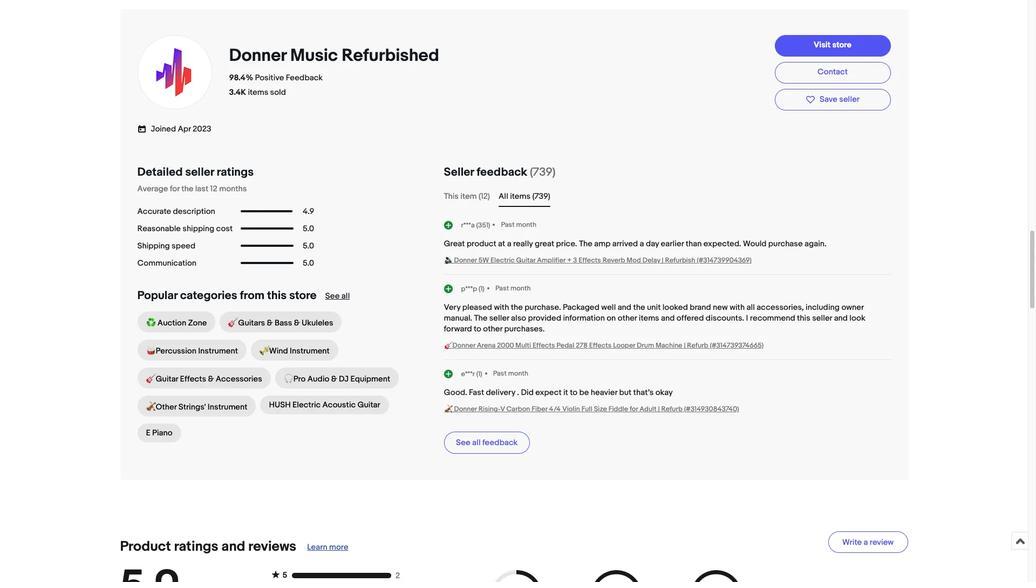 Task type: describe. For each thing, give the bounding box(es) containing it.
0 horizontal spatial this
[[267, 289, 287, 303]]

shipping
[[183, 224, 214, 234]]

visit store
[[814, 40, 852, 50]]

e***r
[[461, 370, 475, 379]]

3 5.0 from the top
[[303, 258, 314, 269]]

(739) for all items (739)
[[532, 192, 550, 202]]

0 vertical spatial donner
[[229, 45, 287, 66]]

write a review
[[842, 538, 894, 548]]

🔊 donner 5w electric guitar amplifier + 3 effects reverb mod delay | refurbish (#314739904369)
[[444, 256, 752, 265]]

violin
[[562, 405, 580, 414]]

🎸guitars & bass & ukuleles
[[229, 319, 333, 329]]

month for did
[[508, 370, 529, 378]]

all
[[499, 192, 508, 202]]

product ratings and reviews
[[120, 539, 296, 556]]

2 horizontal spatial |
[[684, 342, 686, 350]]

text__icon wrapper image
[[137, 123, 151, 134]]

🎸guitar
[[146, 375, 178, 385]]

all for see all
[[342, 292, 350, 302]]

amplifier
[[537, 256, 566, 265]]

5.0 for shipping
[[303, 224, 314, 234]]

0 vertical spatial electric
[[491, 256, 515, 265]]

2
[[396, 571, 400, 582]]

2 horizontal spatial a
[[864, 538, 868, 548]]

look
[[850, 314, 866, 324]]

seller
[[444, 166, 474, 180]]

🎺wind instrument link
[[251, 340, 338, 361]]

e***r (1)
[[461, 370, 482, 379]]

0 vertical spatial feedback
[[477, 166, 527, 180]]

manual.
[[444, 314, 472, 324]]

see for see all
[[325, 292, 340, 302]]

month for really
[[516, 221, 536, 229]]

carbon
[[506, 405, 530, 414]]

fiddle
[[609, 405, 628, 414]]

2 vertical spatial |
[[658, 405, 660, 414]]

delay
[[643, 256, 660, 265]]

(739) for seller feedback (739)
[[530, 166, 556, 180]]

amp
[[594, 239, 611, 249]]

categories
[[180, 289, 237, 303]]

effects inside 'link'
[[180, 375, 206, 385]]

effects right 278
[[589, 342, 612, 350]]

4/4
[[549, 405, 561, 414]]

zone
[[188, 319, 207, 329]]

100 percents of reviewers think of this product as good value element
[[576, 571, 657, 583]]

items inside the very pleased with the purchase. packaged well and the unit looked brand new with all accessories, including owner manual. the seller also provided information on other items and offered discounts. i recommend this seller and look forward to other purchases.
[[639, 314, 659, 324]]

and left reviews
[[221, 539, 245, 556]]

but
[[619, 388, 632, 398]]

visit store link
[[775, 35, 891, 56]]

fiber
[[532, 405, 548, 414]]

ukuleles
[[302, 319, 333, 329]]

this
[[444, 192, 459, 202]]

(1) for pleased
[[479, 285, 485, 293]]

instrument down accessories
[[208, 403, 247, 413]]

past month for a
[[501, 221, 536, 229]]

0 vertical spatial ratings
[[217, 166, 254, 180]]

& inside "link"
[[331, 375, 337, 385]]

learn
[[307, 543, 327, 553]]

🎧pro
[[284, 375, 306, 385]]

unit
[[647, 303, 661, 313]]

1 horizontal spatial the
[[579, 239, 593, 249]]

p***p (1)
[[461, 285, 485, 293]]

seller down including
[[812, 314, 832, 324]]

all for see all feedback
[[472, 438, 481, 449]]

this inside the very pleased with the purchase. packaged well and the unit looked brand new with all accessories, including owner manual. the seller also provided information on other items and offered discounts. i recommend this seller and look forward to other purchases.
[[797, 314, 811, 324]]

🎧pro audio & dj equipment link
[[275, 368, 399, 389]]

shipping
[[137, 241, 170, 251]]

shipping speed
[[137, 241, 195, 251]]

2023
[[193, 124, 211, 134]]

🥁percussion instrument
[[146, 347, 238, 357]]

pedal
[[557, 342, 574, 350]]

🔊 donner 5w electric guitar amplifier + 3 effects reverb mod delay | refurbish (#314739904369) link
[[444, 256, 752, 265]]

really
[[513, 239, 533, 249]]

from
[[240, 289, 265, 303]]

5.0 for speed
[[303, 241, 314, 251]]

items inside 98.4% positive feedback 3.4k items sold
[[248, 87, 268, 98]]

write
[[842, 538, 862, 548]]

information
[[563, 314, 605, 324]]

feedback inside 'link'
[[482, 438, 518, 449]]

new
[[713, 303, 728, 313]]

(351)
[[476, 221, 490, 230]]

🎻 donner rising-v carbon fiber 4/4 violin full size fiddle for adult | refurb (#314930843740)
[[444, 405, 739, 414]]

0 vertical spatial refurb
[[687, 342, 708, 350]]

product
[[120, 539, 171, 556]]

accurate
[[137, 207, 171, 217]]

🎸guitar effects & accessories link
[[137, 368, 271, 389]]

refurbished
[[342, 45, 439, 66]]

learn more link
[[307, 543, 348, 553]]

well
[[601, 303, 616, 313]]

again.
[[805, 239, 827, 249]]

great
[[444, 239, 465, 249]]

size
[[594, 405, 607, 414]]

🎸guitars
[[229, 319, 265, 329]]

very pleased with the purchase. packaged well and the unit looked brand new with all accessories, including owner manual. the seller also provided information on other items and offered discounts. i recommend this seller and look forward to other purchases.
[[444, 303, 866, 335]]

(#314739374665)
[[710, 342, 764, 350]]

2000
[[497, 342, 514, 350]]

r***a (351)
[[461, 221, 490, 230]]

🎸donner arena 2000 multi effects pedal 278 effects looper drum machine | refurb (#314739374665)
[[444, 342, 764, 350]]

🥁percussion instrument link
[[137, 340, 247, 361]]

1 vertical spatial store
[[289, 289, 317, 303]]

rising-
[[479, 405, 500, 414]]

1 vertical spatial ratings
[[174, 539, 218, 556]]

i
[[746, 314, 748, 324]]

donner for good.
[[454, 405, 477, 414]]

3.4k
[[229, 87, 246, 98]]

sold
[[270, 87, 286, 98]]

mod
[[627, 256, 641, 265]]

1 horizontal spatial store
[[833, 40, 852, 50]]

provided
[[528, 314, 561, 324]]

1 horizontal spatial guitar
[[516, 256, 536, 265]]

recommend
[[750, 314, 795, 324]]

1 horizontal spatial to
[[570, 388, 578, 398]]

save
[[820, 94, 838, 105]]

brand
[[690, 303, 711, 313]]

acoustic
[[323, 401, 356, 411]]

& right bass
[[294, 319, 300, 329]]

1 horizontal spatial a
[[640, 239, 644, 249]]

more
[[329, 543, 348, 553]]

hush
[[269, 401, 291, 411]]

donner for great
[[454, 256, 477, 265]]

okay
[[656, 388, 673, 398]]

drum
[[637, 342, 654, 350]]

expect
[[536, 388, 562, 398]]

this item (12)
[[444, 192, 490, 202]]

speed
[[172, 241, 195, 251]]

♻️
[[146, 319, 156, 329]]



Task type: vqa. For each thing, say whether or not it's contained in the screenshot.
Past month
yes



Task type: locate. For each thing, give the bounding box(es) containing it.
1 vertical spatial all
[[747, 303, 755, 313]]

2 vertical spatial items
[[639, 314, 659, 324]]

1 vertical spatial past month
[[496, 284, 531, 293]]

see inside 'link'
[[456, 438, 471, 449]]

0 horizontal spatial all
[[342, 292, 350, 302]]

feedback down v
[[482, 438, 518, 449]]

0 horizontal spatial refurb
[[661, 405, 683, 414]]

0 horizontal spatial see
[[325, 292, 340, 302]]

this right the from
[[267, 289, 287, 303]]

music
[[290, 45, 338, 66]]

2 horizontal spatial all
[[747, 303, 755, 313]]

0 horizontal spatial the
[[181, 184, 193, 194]]

that's
[[633, 388, 654, 398]]

2 vertical spatial 5.0
[[303, 258, 314, 269]]

a left the day
[[640, 239, 644, 249]]

0 vertical spatial the
[[579, 239, 593, 249]]

🎺wind instrument
[[260, 347, 330, 357]]

detailed seller ratings
[[137, 166, 254, 180]]

items down the positive
[[248, 87, 268, 98]]

100 percents of reviewers think of this product as enjoyable element
[[676, 571, 757, 583]]

0 horizontal spatial store
[[289, 289, 317, 303]]

tab list
[[444, 191, 891, 203]]

guitar down really at the top of the page
[[516, 256, 536, 265]]

0 vertical spatial see
[[325, 292, 340, 302]]

this down including
[[797, 314, 811, 324]]

12
[[210, 184, 217, 194]]

month up purchase. at bottom
[[511, 284, 531, 293]]

to up the arena
[[474, 324, 481, 335]]

1 vertical spatial items
[[510, 192, 531, 202]]

owner
[[842, 303, 864, 313]]

🎸guitars & bass & ukuleles link
[[220, 312, 342, 333]]

past month up also
[[496, 284, 531, 293]]

0 vertical spatial for
[[170, 184, 180, 194]]

strings'
[[179, 403, 206, 413]]

past up delivery
[[493, 370, 507, 378]]

all inside the very pleased with the purchase. packaged well and the unit looked brand new with all accessories, including owner manual. the seller also provided information on other items and offered discounts. i recommend this seller and look forward to other purchases.
[[747, 303, 755, 313]]

& left accessories
[[208, 375, 214, 385]]

visit
[[814, 40, 831, 50]]

electric right hush
[[293, 401, 321, 411]]

1 vertical spatial month
[[511, 284, 531, 293]]

feedback
[[286, 73, 323, 83]]

hush electric acoustic guitar link
[[260, 396, 389, 415]]

1 vertical spatial 5.0
[[303, 241, 314, 251]]

instrument for 🎺wind instrument
[[290, 347, 330, 357]]

1 horizontal spatial all
[[472, 438, 481, 449]]

donner up the positive
[[229, 45, 287, 66]]

1 vertical spatial (739)
[[532, 192, 550, 202]]

(1) right p***p
[[479, 285, 485, 293]]

past for delivery
[[493, 370, 507, 378]]

0 vertical spatial to
[[474, 324, 481, 335]]

0 horizontal spatial items
[[248, 87, 268, 98]]

1 horizontal spatial |
[[662, 256, 664, 265]]

0 horizontal spatial a
[[507, 239, 511, 249]]

e piano link
[[137, 424, 181, 443]]

auction
[[158, 319, 186, 329]]

1 horizontal spatial the
[[511, 303, 523, 313]]

(739) right "all" at the top left of page
[[532, 192, 550, 202]]

discounts.
[[706, 314, 744, 324]]

2 vertical spatial donner
[[454, 405, 477, 414]]

purchase
[[769, 239, 803, 249]]

joined
[[151, 124, 176, 134]]

a right "at"
[[507, 239, 511, 249]]

seller
[[839, 94, 860, 105], [185, 166, 214, 180], [489, 314, 509, 324], [812, 314, 832, 324]]

did
[[521, 388, 534, 398]]

refurb down offered
[[687, 342, 708, 350]]

items
[[248, 87, 268, 98], [510, 192, 531, 202], [639, 314, 659, 324]]

reverb
[[603, 256, 625, 265]]

1 vertical spatial guitar
[[358, 401, 380, 411]]

1 vertical spatial electric
[[293, 401, 321, 411]]

seller up last at the left of the page
[[185, 166, 214, 180]]

store right 'visit'
[[833, 40, 852, 50]]

seller inside 'button'
[[839, 94, 860, 105]]

0 horizontal spatial guitar
[[358, 401, 380, 411]]

1 vertical spatial feedback
[[482, 438, 518, 449]]

purchase.
[[525, 303, 561, 313]]

2 with from the left
[[730, 303, 745, 313]]

past month for the
[[496, 284, 531, 293]]

🎻 donner rising-v carbon fiber 4/4 violin full size fiddle for adult | refurb (#314930843740) link
[[444, 405, 739, 414]]

see for see all feedback
[[456, 438, 471, 449]]

reasonable shipping cost
[[137, 224, 233, 234]]

seller feedback (739)
[[444, 166, 556, 180]]

electric down "at"
[[491, 256, 515, 265]]

0 vertical spatial past
[[501, 221, 515, 229]]

1 horizontal spatial this
[[797, 314, 811, 324]]

1 horizontal spatial other
[[618, 314, 637, 324]]

past month up .
[[493, 370, 529, 378]]

feedback
[[477, 166, 527, 180], [482, 438, 518, 449]]

store up ukuleles
[[289, 289, 317, 303]]

ratings right the product
[[174, 539, 218, 556]]

donner music refurbished image
[[137, 34, 212, 110]]

full
[[582, 405, 593, 414]]

refurb down okay
[[661, 405, 683, 414]]

arena
[[477, 342, 496, 350]]

past for at
[[501, 221, 515, 229]]

average
[[137, 184, 168, 194]]

with right pleased
[[494, 303, 509, 313]]

guitar down equipment
[[358, 401, 380, 411]]

0 vertical spatial (739)
[[530, 166, 556, 180]]

and down looked
[[661, 314, 675, 324]]

on
[[607, 314, 616, 324]]

1 vertical spatial past
[[496, 284, 509, 293]]

month for purchase.
[[511, 284, 531, 293]]

1 vertical spatial to
[[570, 388, 578, 398]]

1 horizontal spatial items
[[510, 192, 531, 202]]

for left adult at the right of page
[[630, 405, 638, 414]]

0 vertical spatial store
[[833, 40, 852, 50]]

donner right 🎻
[[454, 405, 477, 414]]

| right adult at the right of page
[[658, 405, 660, 414]]

description
[[173, 207, 215, 217]]

1 vertical spatial refurb
[[661, 405, 683, 414]]

1 vertical spatial the
[[474, 314, 488, 324]]

packaged
[[563, 303, 600, 313]]

0 horizontal spatial the
[[474, 314, 488, 324]]

see up ukuleles
[[325, 292, 340, 302]]

0 vertical spatial past month
[[501, 221, 536, 229]]

2 vertical spatial all
[[472, 438, 481, 449]]

4.9
[[303, 207, 314, 217]]

(12)
[[479, 192, 490, 202]]

2 5.0 from the top
[[303, 241, 314, 251]]

refurb
[[687, 342, 708, 350], [661, 405, 683, 414]]

day
[[646, 239, 659, 249]]

1 vertical spatial (1)
[[476, 370, 482, 379]]

& left dj on the bottom of page
[[331, 375, 337, 385]]

save seller button
[[775, 89, 891, 111]]

2 vertical spatial past month
[[493, 370, 529, 378]]

instrument down ukuleles
[[290, 347, 330, 357]]

0 vertical spatial other
[[618, 314, 637, 324]]

past month for .
[[493, 370, 529, 378]]

instrument
[[198, 347, 238, 357], [290, 347, 330, 357], [208, 403, 247, 413]]

0 horizontal spatial |
[[658, 405, 660, 414]]

effects right the 3
[[579, 256, 601, 265]]

seller left also
[[489, 314, 509, 324]]

good. fast delivery . did expect it to be heavier but that's okay
[[444, 388, 673, 398]]

the left unit
[[633, 303, 645, 313]]

1 vertical spatial see
[[456, 438, 471, 449]]

1 vertical spatial for
[[630, 405, 638, 414]]

0 vertical spatial |
[[662, 256, 664, 265]]

a right write
[[864, 538, 868, 548]]

feedback up "all" at the top left of page
[[477, 166, 527, 180]]

with up 'discounts.'
[[730, 303, 745, 313]]

🎻other strings' instrument
[[146, 403, 247, 413]]

see all feedback
[[456, 438, 518, 449]]

+
[[567, 256, 572, 265]]

the down pleased
[[474, 314, 488, 324]]

0 vertical spatial (1)
[[479, 285, 485, 293]]

2 horizontal spatial items
[[639, 314, 659, 324]]

items right "all" at the top left of page
[[510, 192, 531, 202]]

to inside the very pleased with the purchase. packaged well and the unit looked brand new with all accessories, including owner manual. the seller also provided information on other items and offered discounts. i recommend this seller and look forward to other purchases.
[[474, 324, 481, 335]]

past up "at"
[[501, 221, 515, 229]]

ratings up months
[[217, 166, 254, 180]]

purchases.
[[504, 324, 545, 335]]

1 5.0 from the top
[[303, 224, 314, 234]]

1 with from the left
[[494, 303, 509, 313]]

to right it
[[570, 388, 578, 398]]

great
[[535, 239, 554, 249]]

(1) right e***r
[[476, 370, 482, 379]]

looked
[[663, 303, 688, 313]]

month up really at the top of the page
[[516, 221, 536, 229]]

1 vertical spatial |
[[684, 342, 686, 350]]

electric
[[491, 256, 515, 265], [293, 401, 321, 411]]

effects up 🎻other strings' instrument link at the left of the page
[[180, 375, 206, 385]]

🎻other
[[146, 403, 177, 413]]

items down unit
[[639, 314, 659, 324]]

month up .
[[508, 370, 529, 378]]

the left last at the left of the page
[[181, 184, 193, 194]]

past right p***p (1)
[[496, 284, 509, 293]]

other right on
[[618, 314, 637, 324]]

5
[[283, 571, 287, 581]]

🥁percussion
[[146, 347, 196, 357]]

(1)
[[479, 285, 485, 293], [476, 370, 482, 379]]

past for with
[[496, 284, 509, 293]]

2 horizontal spatial the
[[633, 303, 645, 313]]

0 horizontal spatial for
[[170, 184, 180, 194]]

seller right save
[[839, 94, 860, 105]]

see all feedback link
[[444, 432, 530, 455]]

see all link
[[325, 292, 350, 302]]

0 horizontal spatial electric
[[293, 401, 321, 411]]

machine
[[656, 342, 683, 350]]

heavier
[[591, 388, 618, 398]]

0 vertical spatial month
[[516, 221, 536, 229]]

offered
[[677, 314, 704, 324]]

1 horizontal spatial see
[[456, 438, 471, 449]]

& inside 'link'
[[208, 375, 214, 385]]

| right machine
[[684, 342, 686, 350]]

the up also
[[511, 303, 523, 313]]

the inside the very pleased with the purchase. packaged well and the unit looked brand new with all accessories, including owner manual. the seller also provided information on other items and offered discounts. i recommend this seller and look forward to other purchases.
[[474, 314, 488, 324]]

0 vertical spatial all
[[342, 292, 350, 302]]

review
[[870, 538, 894, 548]]

delivery
[[486, 388, 515, 398]]

effects right multi
[[533, 342, 555, 350]]

past
[[501, 221, 515, 229], [496, 284, 509, 293], [493, 370, 507, 378]]

(739) up all items (739)
[[530, 166, 556, 180]]

see all
[[325, 292, 350, 302]]

98.4%
[[229, 73, 253, 83]]

50 percents of reviewers think of this product as would recommend element
[[476, 571, 557, 583]]

very
[[444, 303, 461, 313]]

pleased
[[462, 303, 492, 313]]

see down good.
[[456, 438, 471, 449]]

great product at a really great price. the amp arrived a day earlier than expected. would purchase again.
[[444, 239, 827, 249]]

and down owner
[[834, 314, 848, 324]]

audio
[[308, 375, 329, 385]]

1 horizontal spatial refurb
[[687, 342, 708, 350]]

0 horizontal spatial to
[[474, 324, 481, 335]]

instrument for 🥁percussion instrument
[[198, 347, 238, 357]]

1 horizontal spatial with
[[730, 303, 745, 313]]

0 horizontal spatial with
[[494, 303, 509, 313]]

& left bass
[[267, 319, 273, 329]]

0 vertical spatial items
[[248, 87, 268, 98]]

past month up really at the top of the page
[[501, 221, 536, 229]]

for right average
[[170, 184, 180, 194]]

🎺wind
[[260, 347, 288, 357]]

2 vertical spatial past
[[493, 370, 507, 378]]

2 vertical spatial month
[[508, 370, 529, 378]]

0 horizontal spatial other
[[483, 324, 503, 335]]

🎸donner arena 2000 multi effects pedal 278 effects looper drum machine | refurb (#314739374665) link
[[444, 342, 764, 350]]

0 vertical spatial guitar
[[516, 256, 536, 265]]

(1) for fast
[[476, 370, 482, 379]]

v
[[500, 405, 505, 414]]

other up the arena
[[483, 324, 503, 335]]

piano
[[152, 429, 173, 439]]

| right delay
[[662, 256, 664, 265]]

donner right 🔊 at the left top
[[454, 256, 477, 265]]

the left amp
[[579, 239, 593, 249]]

1 horizontal spatial electric
[[491, 256, 515, 265]]

1 horizontal spatial for
[[630, 405, 638, 414]]

1 vertical spatial donner
[[454, 256, 477, 265]]

(739)
[[530, 166, 556, 180], [532, 192, 550, 202]]

0 vertical spatial this
[[267, 289, 287, 303]]

contact link
[[775, 62, 891, 83]]

refurbish
[[665, 256, 695, 265]]

♻️ auction zone link
[[137, 312, 216, 333]]

all inside 'link'
[[472, 438, 481, 449]]

and right well
[[618, 303, 632, 313]]

1 vertical spatial this
[[797, 314, 811, 324]]

0 vertical spatial 5.0
[[303, 224, 314, 234]]

1 vertical spatial other
[[483, 324, 503, 335]]

🎻other strings' instrument link
[[137, 396, 256, 417]]

instrument up 🎸guitar effects & accessories 'link'
[[198, 347, 238, 357]]

looper
[[613, 342, 635, 350]]

month
[[516, 221, 536, 229], [511, 284, 531, 293], [508, 370, 529, 378]]

tab list containing this item (12)
[[444, 191, 891, 203]]

donner
[[229, 45, 287, 66], [454, 256, 477, 265], [454, 405, 477, 414]]



